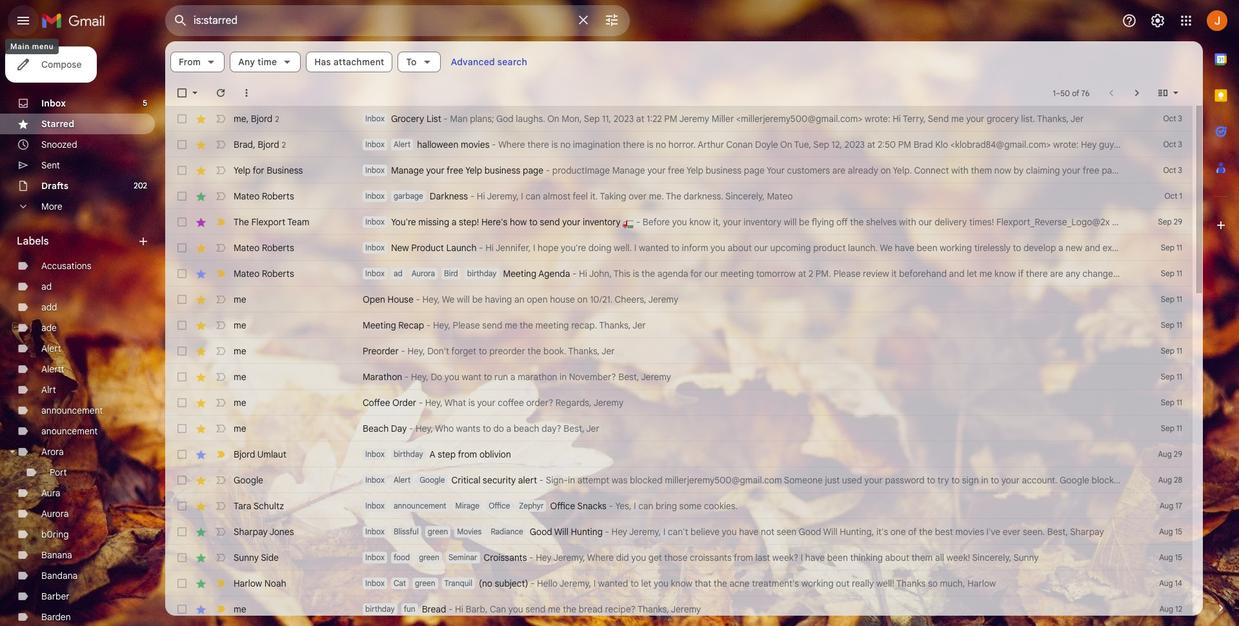 Task type: vqa. For each thing, say whether or not it's contained in the screenshot.
text
no



Task type: locate. For each thing, give the bounding box(es) containing it.
1 horizontal spatial 2023
[[845, 139, 865, 150]]

8 sep 11 from the top
[[1161, 423, 1183, 433]]

ade link
[[41, 322, 57, 334]]

aug for hi barb, can you send me the bread recipe? thanks, jeremy
[[1160, 604, 1174, 614]]

17 row from the top
[[165, 519, 1193, 545]]

sep 11 for beach day - hey, who wants to do a beach day? best, jer
[[1161, 423, 1183, 433]]

, down more image
[[246, 113, 249, 124]]

0 horizontal spatial meeting
[[536, 320, 569, 331]]

sharpay
[[234, 526, 268, 538], [1070, 526, 1104, 538]]

, down me , bjord 2
[[253, 138, 255, 150]]

hi
[[893, 113, 901, 125], [477, 190, 485, 202], [1112, 216, 1121, 228], [486, 242, 494, 254], [579, 268, 587, 280], [455, 604, 463, 615]]

0 horizontal spatial best,
[[564, 423, 585, 434]]

1 vertical spatial we
[[442, 294, 455, 305]]

6 11 from the top
[[1177, 372, 1183, 381]]

pm right 2:50
[[898, 139, 912, 150]]

wanted
[[639, 242, 669, 254], [598, 578, 628, 589]]

hallowe
[[1213, 139, 1239, 150]]

,
[[246, 113, 249, 124], [253, 138, 255, 150]]

on left 10/21. at the top
[[577, 294, 588, 305]]

1 horizontal spatial harlow
[[968, 578, 996, 589]]

green left movies
[[428, 527, 448, 536]]

1 horizontal spatial google
[[420, 475, 445, 485]]

oct for free
[[1164, 165, 1176, 175]]

google up tara
[[234, 474, 263, 486]]

1 horizontal spatial are
[[1050, 268, 1064, 280]]

14
[[1175, 578, 1183, 588]]

1 manage from the left
[[391, 165, 424, 176]]

radiance
[[491, 527, 523, 536]]

1 vertical spatial will
[[457, 294, 470, 305]]

harlow noah
[[234, 578, 286, 589]]

noah
[[265, 578, 286, 589]]

1 horizontal spatial and
[[1085, 242, 1101, 254]]

1 vertical spatial them
[[912, 552, 933, 564]]

main content
[[165, 41, 1239, 626]]

7 11 from the top
[[1177, 398, 1183, 407]]

bjord left umlaut
[[234, 449, 255, 460]]

2 29 from the top
[[1174, 449, 1183, 459]]

you down get
[[654, 578, 669, 589]]

meeting up "an"
[[503, 268, 537, 280]]

mateo roberts for darkness
[[234, 190, 294, 202]]

alert down day
[[394, 475, 411, 485]]

hey, for hey, please send me the meeting recap. thanks, jer
[[433, 320, 451, 331]]

mateo roberts for meeting
[[234, 268, 294, 280]]

thanks, down 10/21. at the top
[[599, 320, 631, 331]]

with right connect
[[952, 165, 969, 176]]

11 row from the top
[[165, 364, 1193, 390]]

0 vertical spatial meeting
[[721, 268, 754, 280]]

2 vertical spatial 3
[[1178, 165, 1183, 175]]

page.
[[1102, 165, 1125, 176]]

0 horizontal spatial for
[[253, 165, 264, 176]]

1 mateo roberts from the top
[[234, 190, 294, 202]]

1 oct 3 from the top
[[1164, 114, 1183, 123]]

office snacks - yes, i can bring some cookies.
[[550, 500, 738, 512]]

aug 15 up aug 14
[[1160, 553, 1183, 562]]

2 roberts from the top
[[262, 242, 294, 254]]

been up out
[[827, 552, 848, 564]]

our left upcoming
[[754, 242, 768, 254]]

search
[[498, 56, 527, 68]]

5 row from the top
[[165, 209, 1239, 235]]

announcement inside "main content"
[[394, 501, 446, 511]]

alert for halloween
[[394, 139, 411, 149]]

office for office snacks - yes, i can bring some cookies.
[[550, 500, 575, 512]]

accusations link
[[41, 260, 91, 272]]

0 horizontal spatial good
[[530, 526, 552, 538]]

1 horizontal spatial yelp
[[465, 165, 482, 176]]

4 11 from the top
[[1177, 320, 1183, 330]]

row containing the flexport team
[[165, 209, 1239, 235]]

2 horizontal spatial best,
[[1048, 526, 1068, 538]]

out
[[836, 578, 850, 589]]

at left 2:50
[[867, 139, 876, 150]]

0 vertical spatial aug 15
[[1160, 527, 1183, 536]]

2 inside me , bjord 2
[[275, 114, 279, 124]]

1 horizontal spatial forget
[[1174, 216, 1199, 228]]

1 vertical spatial and
[[949, 268, 965, 280]]

office for office
[[489, 501, 510, 511]]

meeting agenda - hi john, this is the agenda for our meeting tomorrow at 2 pm. please review it beforehand and let me know if there are any changes or additions. looking forward
[[503, 268, 1239, 280]]

product up additions. at the top of the page
[[1137, 242, 1170, 254]]

1 horizontal spatial announcement
[[394, 501, 446, 511]]

did
[[616, 552, 629, 564]]

3 up the oct 1
[[1178, 165, 1183, 175]]

0 horizontal spatial no
[[560, 139, 571, 150]]

tranquil
[[444, 578, 472, 588]]

18 row from the top
[[165, 545, 1193, 571]]

1 horizontal spatial about
[[885, 552, 909, 564]]

sent
[[41, 159, 60, 171]]

0 vertical spatial roberts
[[262, 190, 294, 202]]

aug left 17
[[1160, 501, 1174, 511]]

office down 'security'
[[489, 501, 510, 511]]

0 horizontal spatial about
[[728, 242, 752, 254]]

1 horizontal spatial no
[[656, 139, 666, 150]]

row
[[165, 106, 1193, 132], [165, 132, 1239, 158], [165, 158, 1193, 183], [165, 183, 1193, 209], [165, 209, 1239, 235], [165, 235, 1239, 261], [165, 261, 1239, 287], [165, 287, 1193, 312], [165, 312, 1193, 338], [165, 338, 1193, 364], [165, 364, 1193, 390], [165, 390, 1193, 416], [165, 416, 1193, 442], [165, 442, 1193, 467], [165, 467, 1239, 493], [165, 493, 1193, 519], [165, 519, 1193, 545], [165, 545, 1193, 571], [165, 571, 1193, 596], [165, 596, 1193, 622]]

used
[[842, 474, 862, 486]]

business down arthur
[[706, 165, 742, 176]]

0 horizontal spatial at
[[636, 113, 645, 125]]

critical security alert - sign-in attempt was blocked millerjeremy500@gmail.com someone just used your password to try to sign in to your account. google blocked them, but you should check
[[452, 474, 1239, 486]]

movies
[[461, 139, 490, 150], [956, 526, 984, 538]]

can left "bring"
[[639, 500, 654, 512]]

None search field
[[165, 5, 630, 36]]

0 vertical spatial about
[[728, 242, 752, 254]]

green for (no subject) - hello jeremy, i wanted to let you know that the acne treatment's working out really well! thanks so much, harlow
[[415, 578, 435, 588]]

1 horizontal spatial manage
[[612, 165, 645, 176]]

on left tue,
[[780, 139, 792, 150]]

2 aug 15 from the top
[[1160, 553, 1183, 562]]

2 no from the left
[[656, 139, 666, 150]]

there down 'laughs.' at the left top of the page
[[527, 139, 549, 150]]

be
[[799, 216, 810, 228], [472, 294, 483, 305]]

2 row from the top
[[165, 132, 1239, 158]]

7 sep 11 from the top
[[1161, 398, 1183, 407]]

8 row from the top
[[165, 287, 1193, 312]]

jeremy
[[679, 113, 709, 125], [648, 294, 678, 305], [641, 371, 671, 383], [593, 397, 624, 409], [671, 604, 701, 615]]

15 row from the top
[[165, 467, 1239, 493]]

29 down the oct 1
[[1174, 217, 1183, 227]]

hey up did
[[612, 526, 627, 538]]

off
[[837, 216, 848, 228]]

1 vertical spatial meeting
[[536, 320, 569, 331]]

3 oct 3 from the top
[[1164, 165, 1183, 175]]

where
[[498, 139, 525, 150], [587, 552, 614, 564]]

oct 3
[[1164, 114, 1183, 123], [1164, 139, 1183, 149], [1164, 165, 1183, 175]]

inbox inside labels navigation
[[41, 97, 66, 109]]

0 horizontal spatial 2
[[275, 114, 279, 124]]

to
[[406, 56, 417, 68]]

recipe?
[[605, 604, 636, 615]]

know
[[689, 216, 711, 228], [995, 268, 1016, 280], [671, 578, 693, 589]]

1 vertical spatial meeting
[[363, 320, 396, 331]]

aug 12
[[1160, 604, 1183, 614]]

it
[[892, 268, 897, 280]]

in right sign
[[981, 474, 989, 486]]

29
[[1174, 217, 1183, 227], [1174, 449, 1183, 459]]

business
[[485, 165, 521, 176], [706, 165, 742, 176]]

6 sep 11 from the top
[[1161, 372, 1183, 381]]

11,
[[602, 113, 611, 125]]

row containing sharpay jones
[[165, 519, 1193, 545]]

19 row from the top
[[165, 571, 1193, 596]]

on left yelp.
[[881, 165, 891, 176]]

mirage
[[455, 501, 480, 511]]

will down bird
[[457, 294, 470, 305]]

hi left john,
[[579, 268, 587, 280]]

business down the god
[[485, 165, 521, 176]]

1 vertical spatial working
[[802, 578, 834, 589]]

oct
[[1164, 114, 1176, 123], [1164, 139, 1176, 149], [1164, 165, 1176, 175], [1165, 191, 1178, 201]]

2 page from the left
[[744, 165, 765, 176]]

snoozed link
[[41, 139, 77, 150]]

if
[[1018, 268, 1024, 280]]

oct for jer
[[1164, 114, 1176, 123]]

1 sep 11 from the top
[[1161, 243, 1183, 252]]

1 horizontal spatial good
[[799, 526, 821, 538]]

inbox inside inbox manage your free yelp business page - productimage manage your free yelp business page your customers are already on yelp. connect with them now by claiming your free page. sign up
[[365, 165, 385, 175]]

aug for hey jeremy, where did you get those croissants from last week? i have been thinking about them all week! sincerely, sunny
[[1160, 553, 1173, 562]]

mateo
[[234, 190, 260, 202], [767, 190, 793, 202], [234, 242, 260, 254], [234, 268, 260, 280]]

our left delivery
[[919, 216, 933, 228]]

announcement inside labels navigation
[[41, 405, 103, 416]]

2 vertical spatial at
[[798, 268, 806, 280]]

forget down the oct 1
[[1174, 216, 1199, 228]]

acne
[[730, 578, 750, 589]]

1 vertical spatial oct 3
[[1164, 139, 1183, 149]]

2 15 from the top
[[1175, 553, 1183, 562]]

to right try
[[952, 474, 960, 486]]

your up you're
[[562, 216, 581, 228]]

1 horizontal spatial we
[[880, 242, 893, 254]]

0 horizontal spatial page
[[523, 165, 544, 176]]

main menu image
[[15, 13, 31, 28]]

1 no from the left
[[560, 139, 571, 150]]

more image
[[240, 86, 253, 99]]

ad inside "main content"
[[394, 269, 403, 278]]

11
[[1177, 243, 1183, 252], [1177, 269, 1183, 278], [1177, 294, 1183, 304], [1177, 320, 1183, 330], [1177, 346, 1183, 356], [1177, 372, 1183, 381], [1177, 398, 1183, 407], [1177, 423, 1183, 433]]

i
[[521, 190, 523, 202], [533, 242, 535, 254], [634, 242, 637, 254], [1191, 242, 1193, 254], [634, 500, 636, 512], [663, 526, 666, 538], [801, 552, 803, 564], [594, 578, 596, 589]]

port
[[50, 467, 67, 478]]

14 row from the top
[[165, 442, 1193, 467]]

1 vertical spatial please
[[453, 320, 480, 331]]

you right did
[[631, 552, 646, 564]]

have up it
[[895, 242, 915, 254]]

advanced search options image
[[599, 7, 625, 33]]

birthday left fun
[[365, 604, 395, 614]]

pm right 1:22 at the top right
[[664, 113, 678, 125]]

a right the run
[[510, 371, 515, 383]]

1 product from the left
[[813, 242, 846, 254]]

2 oct 3 from the top
[[1164, 139, 1183, 149]]

sep 11 for preorder - hey, don't forget to preorder the book. thanks, jer
[[1161, 346, 1183, 356]]

0 horizontal spatial announcement
[[41, 405, 103, 416]]

was
[[612, 474, 628, 486]]

0 vertical spatial let
[[967, 268, 977, 280]]

0 vertical spatial where
[[498, 139, 525, 150]]

2 horizontal spatial yelp
[[687, 165, 704, 176]]

0 vertical spatial 15
[[1175, 527, 1183, 536]]

page up "almost"
[[523, 165, 544, 176]]

product
[[813, 242, 846, 254], [1137, 242, 1170, 254]]

labels navigation
[[0, 41, 165, 626]]

sunny
[[234, 552, 259, 564], [1014, 552, 1039, 564]]

1 will from the left
[[554, 526, 569, 538]]

from button
[[170, 52, 225, 72]]

movies left i've
[[956, 526, 984, 538]]

inventory up upcoming
[[744, 216, 782, 228]]

you right believe
[[722, 526, 737, 538]]

- down plans;
[[492, 139, 496, 150]]

2 vertical spatial hey
[[536, 552, 552, 564]]

w
[[1235, 242, 1239, 254]]

0 vertical spatial wanted
[[639, 242, 669, 254]]

good
[[530, 526, 552, 538], [799, 526, 821, 538]]

1 vertical spatial been
[[827, 552, 848, 564]]

with right shelves
[[899, 216, 916, 228]]

business
[[267, 165, 303, 176]]

0 horizontal spatial please
[[453, 320, 480, 331]]

2 for brad
[[282, 140, 286, 149]]

good right seen
[[799, 526, 821, 538]]

0 horizontal spatial blocked
[[630, 474, 663, 486]]

inbox
[[41, 97, 66, 109], [365, 114, 385, 123], [365, 139, 385, 149], [365, 165, 385, 175], [365, 191, 385, 201], [365, 217, 385, 227], [365, 243, 385, 252], [365, 269, 385, 278], [365, 449, 385, 459], [365, 475, 385, 485], [365, 501, 385, 511], [365, 527, 385, 536], [365, 553, 385, 562], [365, 578, 385, 588]]

3 row from the top
[[165, 158, 1193, 183]]

2 manage from the left
[[612, 165, 645, 176]]

snacks
[[577, 500, 607, 512]]

3 3 from the top
[[1178, 165, 1183, 175]]

to up the "recipe?"
[[631, 578, 639, 589]]

oct right 'up'
[[1164, 165, 1176, 175]]

oct down toggle split pane mode image
[[1164, 114, 1176, 123]]

0 vertical spatial sincerely,
[[726, 190, 765, 202]]

open
[[363, 294, 385, 305]]

tab list
[[1203, 41, 1239, 580]]

oct for guys
[[1164, 139, 1176, 149]]

oct 3 for your
[[1164, 139, 1183, 149]]

0 vertical spatial 29
[[1174, 217, 1183, 227]]

you right can
[[508, 604, 523, 615]]

8 11 from the top
[[1177, 423, 1183, 433]]

search mail image
[[169, 9, 192, 32]]

1 horizontal spatial please
[[834, 268, 861, 280]]

sep 11 for meeting recap - hey, please send me the meeting recap. thanks, jer
[[1161, 320, 1183, 330]]

1 horizontal spatial meeting
[[721, 268, 754, 280]]

send
[[540, 216, 560, 228], [482, 320, 502, 331], [526, 604, 546, 615]]

1 horizontal spatial working
[[940, 242, 972, 254]]

aug 15 for croissants - hey jeremy, where did you get those croissants from last week? i have been thinking about them all week! sincerely, sunny
[[1160, 553, 1183, 562]]

11 for coffee order - hey, what is your coffee order? regards, jeremy
[[1177, 398, 1183, 407]]

your down 'halloween'
[[426, 165, 445, 176]]

jeremy down november?
[[593, 397, 624, 409]]

aug up aug 14
[[1160, 553, 1173, 562]]

brad down me , bjord 2
[[234, 138, 253, 150]]

bjord umlaut
[[234, 449, 287, 460]]

green right cat
[[415, 578, 435, 588]]

coffee order - hey, what is your coffee order? regards, jeremy
[[363, 397, 624, 409]]

where left did
[[587, 552, 614, 564]]

cheers,
[[615, 294, 647, 305]]

1 yelp from the left
[[234, 165, 251, 176]]

Search mail text field
[[194, 14, 568, 27]]

2 inside brad , bjord 2
[[282, 140, 286, 149]]

<millerjeremy500@gmail.com>
[[736, 113, 863, 125]]

1 vertical spatial 15
[[1175, 553, 1183, 562]]

- right 'bread'
[[449, 604, 453, 615]]

0 horizontal spatial that
[[695, 578, 711, 589]]

for right agenda
[[691, 268, 702, 280]]

0 horizontal spatial the
[[234, 216, 249, 228]]

over
[[629, 190, 647, 202]]

send up hope
[[540, 216, 560, 228]]

2 11 from the top
[[1177, 269, 1183, 278]]

sign
[[962, 474, 979, 486]]

aug 15 for good will hunting - hey jeremy, i can't believe you have not seen good will hunting, it's one of the best movies i've ever seen. best, sharpay
[[1160, 527, 1183, 536]]

3 sep 11 from the top
[[1161, 294, 1183, 304]]

0 vertical spatial ,
[[246, 113, 249, 124]]

about for thinking
[[885, 552, 909, 564]]

on
[[881, 165, 891, 176], [577, 294, 588, 305]]

0 vertical spatial mateo roberts
[[234, 190, 294, 202]]

1 horizontal spatial free
[[668, 165, 685, 176]]

12 row from the top
[[165, 390, 1193, 416]]

2 sep 11 from the top
[[1161, 269, 1183, 278]]

5 11 from the top
[[1177, 346, 1183, 356]]

3 roberts from the top
[[262, 268, 294, 280]]

1 vertical spatial aug 15
[[1160, 553, 1183, 562]]

settings image
[[1150, 13, 1166, 28]]

them left all
[[912, 552, 933, 564]]

what
[[445, 397, 466, 409]]

1 vertical spatial our
[[754, 242, 768, 254]]

0 horizontal spatial wanted
[[598, 578, 628, 589]]

1 horizontal spatial hey
[[612, 526, 627, 538]]

3 up the favorite
[[1178, 114, 1183, 123]]

11 for marathon - hey, do you want to run a marathon in november? best, jeremy
[[1177, 372, 1183, 381]]

has
[[315, 56, 331, 68]]

preorder
[[363, 345, 399, 357]]

2 mateo roberts from the top
[[234, 242, 294, 254]]

bjord for brad
[[258, 138, 279, 150]]

subject)
[[495, 578, 528, 589]]

1 horizontal spatial blocked
[[1092, 474, 1125, 486]]

1 horizontal spatial sharpay
[[1070, 526, 1104, 538]]

11 for beach day - hey, who wants to do a beach day? best, jer
[[1177, 423, 1183, 433]]

mateo for new product launch
[[234, 242, 260, 254]]

working
[[940, 242, 972, 254], [802, 578, 834, 589]]

15 for hey jeremy, where did you get those croissants from last week? i have been thinking about them all week! sincerely, sunny
[[1175, 553, 1183, 562]]

harlow down sunny side
[[234, 578, 262, 589]]

row containing brad
[[165, 132, 1239, 158]]

4 sep 11 from the top
[[1161, 320, 1183, 330]]

1 29 from the top
[[1174, 217, 1183, 227]]

hey, for hey, we will be having an open house on 10/21. cheers, jeremy
[[422, 294, 440, 305]]

seen.
[[1023, 526, 1045, 538]]

sunny left side
[[234, 552, 259, 564]]

meeting for meeting recap - hey, please send me the meeting recap. thanks, jer
[[363, 320, 396, 331]]

None checkbox
[[176, 86, 188, 99], [176, 112, 188, 125], [176, 164, 188, 177], [176, 216, 188, 229], [176, 293, 188, 306], [176, 371, 188, 383], [176, 422, 188, 435], [176, 448, 188, 461], [176, 577, 188, 590], [176, 603, 188, 616], [176, 86, 188, 99], [176, 112, 188, 125], [176, 164, 188, 177], [176, 216, 188, 229], [176, 293, 188, 306], [176, 371, 188, 383], [176, 422, 188, 435], [176, 448, 188, 461], [176, 577, 188, 590], [176, 603, 188, 616]]

inbox new product launch - hi jennifer, i hope you're doing well. i wanted to inform you about our upcoming product launch. we have been working tirelessly to develop a new and exciting product that i think you w
[[365, 242, 1239, 254]]

thanks,
[[1037, 113, 1069, 125], [599, 320, 631, 331], [568, 345, 600, 357], [638, 604, 669, 615]]

row containing harlow noah
[[165, 571, 1193, 596]]

jer
[[1071, 113, 1084, 125], [633, 320, 646, 331], [602, 345, 615, 357], [586, 423, 600, 434]]

3 mateo roberts from the top
[[234, 268, 294, 280]]

cookies.
[[704, 500, 738, 512]]

0 vertical spatial don't
[[1150, 216, 1171, 228]]

sep 11 for open house - hey, we will be having an open house on 10/21. cheers, jeremy
[[1161, 294, 1183, 304]]

preorder
[[489, 345, 525, 357]]

about right 'inform'
[[728, 242, 752, 254]]

are left any
[[1050, 268, 1064, 280]]

0 horizontal spatial sharpay
[[234, 526, 268, 538]]

0 horizontal spatial don't
[[427, 345, 449, 357]]

3 for up
[[1178, 165, 1183, 175]]

brad left klo
[[914, 139, 933, 150]]

3 11 from the top
[[1177, 294, 1183, 304]]

1 horizontal spatial ,
[[253, 138, 255, 150]]

- right the order
[[419, 397, 423, 409]]

blocked up office snacks - yes, i can bring some cookies.
[[630, 474, 663, 486]]

can for bring
[[639, 500, 654, 512]]

0 horizontal spatial aurora
[[41, 508, 69, 520]]

inbox link
[[41, 97, 66, 109]]

bread - hi barb, can you send me the bread recipe? thanks, jeremy
[[422, 604, 701, 615]]

alert for critical
[[394, 475, 411, 485]]

halloween
[[417, 139, 459, 150]]

1 aug 15 from the top
[[1160, 527, 1183, 536]]

1 horizontal spatial with
[[952, 165, 969, 176]]

1 vertical spatial aurora
[[41, 508, 69, 520]]

send up preorder - hey, don't forget to preorder the book. thanks, jer
[[482, 320, 502, 331]]

1 vertical spatial forget
[[451, 345, 476, 357]]

2 free from the left
[[668, 165, 685, 176]]

inventory up doing
[[583, 216, 621, 228]]

labels heading
[[17, 235, 137, 248]]

1 horizontal spatial be
[[799, 216, 810, 228]]

hey, for hey, who wants to do a beach day? best, jer
[[416, 423, 433, 434]]

None checkbox
[[176, 138, 188, 151], [176, 190, 188, 203], [176, 241, 188, 254], [176, 267, 188, 280], [176, 319, 188, 332], [176, 345, 188, 358], [176, 396, 188, 409], [176, 474, 188, 487], [176, 500, 188, 513], [176, 525, 188, 538], [176, 551, 188, 564], [176, 138, 188, 151], [176, 190, 188, 203], [176, 241, 188, 254], [176, 267, 188, 280], [176, 319, 188, 332], [176, 345, 188, 358], [176, 396, 188, 409], [176, 474, 188, 487], [176, 500, 188, 513], [176, 525, 188, 538], [176, 551, 188, 564]]

hope
[[538, 242, 559, 254]]

best, right day?
[[564, 423, 585, 434]]

mateo for darkness
[[234, 190, 260, 202]]

google down a
[[420, 475, 445, 485]]

5 sep 11 from the top
[[1161, 346, 1183, 356]]

can for almost
[[526, 190, 541, 202]]

16 row from the top
[[165, 493, 1193, 519]]

drafts link
[[41, 180, 69, 192]]

are left already
[[833, 165, 846, 176]]

1 horizontal spatial pm
[[898, 139, 912, 150]]

toggle split pane mode image
[[1157, 86, 1170, 99]]

schultz
[[253, 500, 284, 512]]

know left it,
[[689, 216, 711, 228]]

- right the marathon
[[405, 371, 409, 383]]

15 up 14
[[1175, 553, 1183, 562]]

2 good from the left
[[799, 526, 821, 538]]

1 3 from the top
[[1178, 114, 1183, 123]]

send down the hello
[[526, 604, 546, 615]]

grocery
[[391, 113, 424, 125]]

really
[[852, 578, 874, 589]]

hey, left the who
[[416, 423, 433, 434]]

order?
[[526, 397, 553, 409]]

for
[[253, 165, 264, 176], [691, 268, 702, 280]]

main content containing from
[[165, 41, 1239, 626]]

pm
[[664, 113, 678, 125], [898, 139, 912, 150]]

ad inside labels navigation
[[41, 281, 52, 292]]

side
[[261, 552, 279, 564]]

0 vertical spatial the
[[666, 190, 682, 202]]

2 horizontal spatial have
[[895, 242, 915, 254]]

announcement up blissful
[[394, 501, 446, 511]]

inventory
[[583, 216, 621, 228], [744, 216, 782, 228]]

google
[[234, 474, 263, 486], [1060, 474, 1090, 486], [420, 475, 445, 485]]

aug for hello jeremy, i wanted to let you know that the acne treatment's working out really well! thanks so much, harlow
[[1159, 578, 1173, 588]]

2 horizontal spatial are
[[1143, 139, 1157, 150]]

bjord
[[251, 113, 273, 124], [258, 138, 279, 150], [234, 449, 255, 460]]

wrote: up claiming
[[1053, 139, 1079, 150]]

hey, right recap
[[433, 320, 451, 331]]

1 15 from the top
[[1175, 527, 1183, 536]]

1 vertical spatial alert
[[41, 343, 61, 354]]

0 horizontal spatial wrote:
[[865, 113, 891, 125]]

, for me
[[246, 113, 249, 124]]

4 row from the top
[[165, 183, 1193, 209]]

0 vertical spatial at
[[636, 113, 645, 125]]

inbox inside inbox grocery list - man plans; god laughs. on mon, sep 11, 2023 at 1:22 pm jeremy miller <millerjeremy500@gmail.com> wrote: hi terry, send me your grocery list. thanks, jer
[[365, 114, 385, 123]]

mateo roberts for inbox
[[234, 242, 294, 254]]

the left flexport
[[234, 216, 249, 228]]

1 roberts from the top
[[262, 190, 294, 202]]

1 vertical spatial 2
[[282, 140, 286, 149]]

there right if on the top of the page
[[1026, 268, 1048, 280]]

not
[[761, 526, 775, 538]]

2 3 from the top
[[1178, 139, 1183, 149]]

croissants - hey jeremy, where did you get those croissants from last week? i have been thinking about them all week! sincerely, sunny
[[484, 552, 1039, 564]]

1 vertical spatial ,
[[253, 138, 255, 150]]



Task type: describe. For each thing, give the bounding box(es) containing it.
- right launch on the left top of page
[[479, 242, 483, 254]]

2 horizontal spatial in
[[981, 474, 989, 486]]

jeremy, right the hello
[[560, 578, 591, 589]]

a
[[430, 449, 436, 460]]

0 vertical spatial forget
[[1174, 216, 1199, 228]]

jer down the regards,
[[586, 423, 600, 434]]

your left the favorite
[[1159, 139, 1177, 150]]

1 vertical spatial know
[[995, 268, 1016, 280]]

2 sunny from the left
[[1014, 552, 1039, 564]]

2 vertical spatial our
[[705, 268, 718, 280]]

to left the run
[[484, 371, 492, 383]]

to button
[[398, 52, 441, 72]]

y
[[1237, 216, 1239, 228]]

to left preorder at the bottom
[[479, 345, 487, 357]]

1 vertical spatial pm
[[898, 139, 912, 150]]

plans;
[[470, 113, 494, 125]]

to left try
[[927, 474, 936, 486]]

1 horizontal spatial that
[[1172, 242, 1189, 254]]

row containing google
[[165, 467, 1239, 493]]

20 row from the top
[[165, 596, 1193, 622]]

row containing yelp for business
[[165, 158, 1193, 183]]

ever
[[1003, 526, 1021, 538]]

0 vertical spatial please
[[834, 268, 861, 280]]

advanced search button
[[446, 50, 533, 74]]

preorder - hey, don't forget to preorder the book. thanks, jer
[[363, 345, 615, 357]]

jeremy, down office snacks - yes, i can bring some cookies.
[[629, 526, 661, 538]]

<klobrad84@gmail.com>
[[951, 139, 1051, 150]]

aura
[[41, 487, 60, 499]]

list
[[427, 113, 441, 125]]

1 free from the left
[[447, 165, 463, 176]]

i left hope
[[533, 242, 535, 254]]

thanks, right the "recipe?"
[[638, 604, 669, 615]]

marathon
[[363, 371, 402, 383]]

do
[[493, 423, 504, 434]]

jer down cheers,
[[633, 320, 646, 331]]

agenda
[[658, 268, 688, 280]]

cat
[[394, 578, 406, 588]]

you left w
[[1218, 242, 1233, 254]]

one
[[891, 526, 906, 538]]

0 horizontal spatial working
[[802, 578, 834, 589]]

the left book.
[[528, 345, 541, 357]]

0 horizontal spatial there
[[527, 139, 549, 150]]

you're missing a step! here's how to send your inventory
[[391, 216, 623, 228]]

1 sharpay from the left
[[234, 526, 268, 538]]

2 for me
[[275, 114, 279, 124]]

, for brad
[[253, 138, 255, 150]]

15 for hey jeremy, i can't believe you have not seen good will hunting, it's one of the best movies i've ever seen. best, sharpay
[[1175, 527, 1183, 536]]

0 vertical spatial been
[[917, 242, 938, 254]]

the left bread
[[563, 604, 577, 615]]

0 horizontal spatial in
[[560, 371, 567, 383]]

1 vertical spatial of
[[908, 526, 917, 538]]

- right house
[[416, 294, 420, 305]]

1 horizontal spatial them
[[971, 165, 992, 176]]

aug for sign-in attempt was blocked millerjeremy500@gmail.com someone just used your password to try to sign in to your account. google blocked them, but you should check
[[1158, 475, 1172, 485]]

0 horizontal spatial been
[[827, 552, 848, 564]]

i up bread
[[594, 578, 596, 589]]

1 horizontal spatial brad
[[914, 139, 933, 150]]

review
[[863, 268, 889, 280]]

garbage
[[394, 191, 423, 201]]

more
[[41, 201, 62, 212]]

1 inventory from the left
[[583, 216, 621, 228]]

aug 14
[[1159, 578, 1183, 588]]

klo
[[935, 139, 948, 150]]

2 yelp from the left
[[465, 165, 482, 176]]

11 for preorder - hey, don't forget to preorder the book. thanks, jer
[[1177, 346, 1183, 356]]

inbox inside inbox new product launch - hi jennifer, i hope you're doing well. i wanted to inform you about our upcoming product launch. we have been working tirelessly to develop a new and exciting product that i think you w
[[365, 243, 385, 252]]

hey, for hey, what is your coffee order? regards, jeremy
[[425, 397, 443, 409]]

🚛 image
[[623, 217, 634, 228]]

3 for your
[[1178, 139, 1183, 149]]

2 will from the left
[[823, 526, 838, 538]]

your right it,
[[723, 216, 742, 228]]

regards,
[[556, 397, 592, 409]]

2 vertical spatial bjord
[[234, 449, 255, 460]]

- left the hello
[[531, 578, 535, 589]]

aug 17
[[1160, 501, 1183, 511]]

0 vertical spatial for
[[253, 165, 264, 176]]

i up how on the left of page
[[521, 190, 523, 202]]

0 horizontal spatial from
[[458, 449, 477, 460]]

11 for open house - hey, we will be having an open house on 10/21. cheers, jeremy
[[1177, 294, 1183, 304]]

your left account.
[[1002, 474, 1020, 486]]

to left begin on the right top of page
[[1201, 216, 1209, 228]]

0 vertical spatial birthday
[[467, 269, 497, 278]]

6 row from the top
[[165, 235, 1239, 261]]

1 11 from the top
[[1177, 243, 1183, 252]]

2 business from the left
[[706, 165, 742, 176]]

alrt
[[41, 384, 56, 396]]

is up productimage
[[552, 139, 558, 150]]

new
[[391, 242, 409, 254]]

1 vertical spatial don't
[[427, 345, 449, 357]]

meeting recap - hey, please send me the meeting recap. thanks, jer
[[363, 320, 646, 331]]

alertt link
[[41, 363, 64, 375]]

0 horizontal spatial forget
[[451, 345, 476, 357]]

i left think
[[1191, 242, 1193, 254]]

jeremy, down 'hunting'
[[553, 552, 585, 564]]

2 vertical spatial best,
[[1048, 526, 1068, 538]]

2 harlow from the left
[[968, 578, 996, 589]]

doing
[[589, 242, 612, 254]]

1 vertical spatial wanted
[[598, 578, 628, 589]]

- up "almost"
[[546, 165, 550, 176]]

best
[[935, 526, 953, 538]]

2 vertical spatial send
[[526, 604, 546, 615]]

row containing tara schultz
[[165, 493, 1193, 519]]

aug for hey jeremy, i can't believe you have not seen good will hunting, it's one of the best movies i've ever seen. best, sharpay
[[1160, 527, 1173, 536]]

jeremy left miller
[[679, 113, 709, 125]]

john,
[[589, 268, 612, 280]]

jeremy down those
[[671, 604, 701, 615]]

1 page from the left
[[523, 165, 544, 176]]

to right sign
[[991, 474, 999, 486]]

1 horizontal spatial let
[[967, 268, 977, 280]]

1 horizontal spatial from
[[734, 552, 753, 564]]

0 horizontal spatial brad
[[234, 138, 253, 150]]

inbox manage your free yelp business page - productimage manage your free yelp business page your customers are already on yelp. connect with them now by claiming your free page. sign up
[[365, 165, 1159, 176]]

0 vertical spatial we
[[880, 242, 893, 254]]

2 vertical spatial 2
[[809, 268, 814, 280]]

i right well.
[[634, 242, 637, 254]]

barden link
[[41, 611, 71, 623]]

28
[[1174, 475, 1183, 485]]

2 sharpay from the left
[[1070, 526, 1104, 538]]

times!
[[969, 216, 994, 228]]

0 horizontal spatial be
[[472, 294, 483, 305]]

- right preorder
[[401, 345, 405, 357]]

1 vertical spatial for
[[691, 268, 702, 280]]

row containing bjord umlaut
[[165, 442, 1193, 467]]

thanks, down recap.
[[568, 345, 600, 357]]

get
[[649, 552, 662, 564]]

doyle
[[755, 139, 778, 150]]

hi left barb,
[[455, 604, 463, 615]]

you right 'inform'
[[711, 242, 726, 254]]

- left 'yes,'
[[609, 500, 613, 512]]

your left coffee
[[477, 397, 496, 409]]

row containing sunny side
[[165, 545, 1193, 571]]

seen
[[777, 526, 797, 538]]

what
[[1121, 139, 1141, 150]]

agenda
[[539, 268, 570, 280]]

barb,
[[466, 604, 488, 615]]

hey, down recap
[[408, 345, 425, 357]]

accusations
[[41, 260, 91, 272]]

sep 29
[[1158, 217, 1183, 227]]

12
[[1176, 604, 1183, 614]]

anouncement link
[[41, 425, 98, 437]]

delivery
[[935, 216, 967, 228]]

jeremy, up "you're missing a step! here's how to send your inventory"
[[487, 190, 519, 202]]

29 for you're missing a step! here's how to send your inventory
[[1174, 217, 1183, 227]]

last
[[756, 552, 770, 564]]

gmail image
[[41, 8, 112, 34]]

2 horizontal spatial google
[[1060, 474, 1090, 486]]

hi left there,
[[1112, 216, 1121, 228]]

barber
[[41, 591, 69, 602]]

begin
[[1212, 216, 1235, 228]]

thanks, right list.
[[1037, 113, 1069, 125]]

hi left 'jennifer,' at the top of page
[[486, 242, 494, 254]]

jer up november?
[[602, 345, 615, 357]]

arora
[[41, 446, 64, 458]]

you right before
[[672, 216, 687, 228]]

the down open house - hey, we will be having an open house on 10/21. cheers, jeremy at the top
[[520, 320, 533, 331]]

1 vertical spatial wrote:
[[1053, 139, 1079, 150]]

1 horizontal spatial on
[[881, 165, 891, 176]]

a left new
[[1059, 242, 1064, 254]]

yes,
[[615, 500, 632, 512]]

jeremy down agenda
[[648, 294, 678, 305]]

0 vertical spatial 2023
[[614, 113, 634, 125]]

0 horizontal spatial where
[[498, 139, 525, 150]]

at for please
[[798, 268, 806, 280]]

oct 3 for up
[[1164, 165, 1183, 175]]

at for jeremy
[[636, 113, 645, 125]]

sep 11 for marathon - hey, do you want to run a marathon in november? best, jeremy
[[1161, 372, 1183, 381]]

the right the off
[[850, 216, 864, 228]]

- right 'agenda'
[[573, 268, 577, 280]]

0 vertical spatial our
[[919, 216, 933, 228]]

alert
[[518, 474, 537, 486]]

much,
[[940, 578, 965, 589]]

1 horizontal spatial there
[[623, 139, 645, 150]]

your right claiming
[[1063, 165, 1081, 176]]

step!
[[459, 216, 479, 228]]

bjord for me
[[251, 113, 273, 124]]

jennifer,
[[496, 242, 531, 254]]

aug for yes, i can bring some cookies.
[[1160, 501, 1174, 511]]

book.
[[544, 345, 566, 357]]

0 vertical spatial best,
[[619, 371, 639, 383]]

alert inside labels navigation
[[41, 343, 61, 354]]

roberts for inbox
[[262, 242, 294, 254]]

treatment's
[[752, 578, 799, 589]]

the left best
[[919, 526, 933, 538]]

- right 'hunting'
[[605, 526, 609, 538]]

0 horizontal spatial on
[[547, 113, 560, 125]]

1 vertical spatial birthday
[[394, 449, 423, 459]]

oct up sep 29
[[1165, 191, 1178, 201]]

menu
[[32, 42, 54, 51]]

- right croissants
[[529, 552, 534, 564]]

your right used
[[865, 474, 883, 486]]

a left step!
[[452, 216, 457, 228]]

labels
[[17, 235, 49, 248]]

hey, left do
[[411, 371, 429, 383]]

clear search image
[[571, 7, 596, 33]]

1 row from the top
[[165, 106, 1193, 132]]

0 vertical spatial pm
[[664, 113, 678, 125]]

starred
[[41, 118, 74, 130]]

meeting for meeting agenda - hi john, this is the agenda for our meeting tomorrow at 2 pm. please review it beforehand and let me know if there are any changes or additions. looking forward
[[503, 268, 537, 280]]

0 horizontal spatial we
[[442, 294, 455, 305]]

1 harlow from the left
[[234, 578, 262, 589]]

1 horizontal spatial the
[[666, 190, 682, 202]]

1 horizontal spatial don't
[[1150, 216, 1171, 228]]

tara schultz
[[234, 500, 284, 512]]

2 blocked from the left
[[1092, 474, 1125, 486]]

1 vertical spatial let
[[641, 578, 652, 589]]

1 horizontal spatial wanted
[[639, 242, 669, 254]]

aurora inside "main content"
[[412, 269, 435, 278]]

9 row from the top
[[165, 312, 1193, 338]]

1 vertical spatial with
[[899, 216, 916, 228]]

banana link
[[41, 549, 72, 561]]

you right do
[[445, 371, 459, 383]]

0 horizontal spatial google
[[234, 474, 263, 486]]

i right week?
[[801, 552, 803, 564]]

i right 'yes,'
[[634, 500, 636, 512]]

your left "grocery"
[[966, 113, 985, 125]]

0 horizontal spatial 1
[[1053, 88, 1056, 98]]

1 horizontal spatial sincerely,
[[972, 552, 1012, 564]]

0 vertical spatial of
[[1072, 88, 1080, 98]]

to left develop
[[1013, 242, 1021, 254]]

0 horizontal spatial sincerely,
[[726, 190, 765, 202]]

alrt link
[[41, 384, 56, 396]]

1 vertical spatial have
[[739, 526, 759, 538]]

develop
[[1024, 242, 1056, 254]]

3 yelp from the left
[[687, 165, 704, 176]]

green for croissants - hey jeremy, where did you get those croissants from last week? i have been thinking about them all week! sincerely, sunny
[[419, 553, 440, 562]]

0 vertical spatial know
[[689, 216, 711, 228]]

from
[[179, 56, 201, 68]]

2 inventory from the left
[[744, 216, 782, 228]]

any
[[1066, 268, 1081, 280]]

aug up aug 28
[[1158, 449, 1172, 459]]

jeremy right november?
[[641, 371, 671, 383]]

11 for meeting recap - hey, please send me the meeting recap. thanks, jer
[[1177, 320, 1183, 330]]

support image
[[1122, 13, 1137, 28]]

2 vertical spatial know
[[671, 578, 693, 589]]

2 product from the left
[[1137, 242, 1170, 254]]

- right list
[[444, 113, 448, 125]]

1 vertical spatial hey
[[612, 526, 627, 538]]

- right day
[[409, 423, 413, 434]]

roberts for meeting
[[262, 268, 294, 280]]

tomorrow
[[756, 268, 796, 280]]

day
[[391, 423, 407, 434]]

already
[[848, 165, 878, 176]]

1 good from the left
[[530, 526, 552, 538]]

the left agenda
[[642, 268, 655, 280]]

2 horizontal spatial hey
[[1081, 139, 1097, 150]]

jer down 1 50 of 76
[[1071, 113, 1084, 125]]

about for you
[[728, 242, 752, 254]]

the left 'acne'
[[714, 578, 727, 589]]

refresh image
[[214, 86, 227, 99]]

1 horizontal spatial on
[[780, 139, 792, 150]]

1 vertical spatial send
[[482, 320, 502, 331]]

check
[[1216, 474, 1239, 486]]

1 horizontal spatial will
[[784, 216, 797, 228]]

2 horizontal spatial at
[[867, 139, 876, 150]]

- right recap
[[427, 320, 431, 331]]

29 for a step from oblivion
[[1174, 449, 1183, 459]]

1 business from the left
[[485, 165, 521, 176]]

is right the this on the top of page
[[633, 268, 639, 280]]

wants
[[456, 423, 480, 434]]

10 row from the top
[[165, 338, 1193, 364]]

1 vertical spatial 2023
[[845, 139, 865, 150]]

3 free from the left
[[1083, 165, 1100, 176]]

older image
[[1131, 86, 1144, 99]]

1 horizontal spatial movies
[[956, 526, 984, 538]]

alertt
[[41, 363, 64, 375]]

1 blocked from the left
[[630, 474, 663, 486]]

your
[[767, 165, 785, 176]]

1 vertical spatial where
[[587, 552, 614, 564]]

to right how on the left of page
[[529, 216, 538, 228]]

13 row from the top
[[165, 416, 1193, 442]]

before
[[643, 216, 670, 228]]

thanks
[[897, 578, 926, 589]]

1 horizontal spatial in
[[568, 474, 575, 486]]

0 horizontal spatial are
[[833, 165, 846, 176]]

a right do
[[506, 423, 511, 434]]

is down 1:22 at the top right
[[647, 139, 654, 150]]

hi left terry,
[[893, 113, 901, 125]]

mateo for meeting agenda
[[234, 268, 260, 280]]

shelves
[[866, 216, 897, 228]]

0 horizontal spatial on
[[577, 294, 588, 305]]

7 row from the top
[[165, 261, 1239, 287]]

now
[[995, 165, 1012, 176]]

send
[[928, 113, 949, 125]]

0 horizontal spatial them
[[912, 552, 933, 564]]

your up me.
[[648, 165, 666, 176]]

0 vertical spatial send
[[540, 216, 560, 228]]

food
[[394, 553, 410, 562]]

ade
[[41, 322, 57, 334]]

how
[[510, 216, 527, 228]]

roberts for darkness
[[262, 190, 294, 202]]

bird
[[444, 269, 458, 278]]

run
[[495, 371, 508, 383]]

to left do
[[483, 423, 491, 434]]

2 vertical spatial birthday
[[365, 604, 395, 614]]

sep 11 for coffee order - hey, what is your coffee order? regards, jeremy
[[1161, 398, 1183, 407]]

1 vertical spatial that
[[695, 578, 711, 589]]

green for good will hunting - hey jeremy, i can't believe you have not seen good will hunting, it's one of the best movies i've ever seen. best, sharpay
[[428, 527, 448, 536]]

- right darkness
[[470, 190, 475, 202]]

1 sunny from the left
[[234, 552, 259, 564]]

- right 🚛 image
[[636, 216, 640, 228]]

to left 'inform'
[[671, 242, 680, 254]]

0 vertical spatial movies
[[461, 139, 490, 150]]

you right but
[[1169, 474, 1184, 486]]

hi up step!
[[477, 190, 485, 202]]

i left can't
[[663, 526, 666, 538]]

aurora inside labels navigation
[[41, 508, 69, 520]]

1 horizontal spatial have
[[806, 552, 825, 564]]

2 vertical spatial are
[[1050, 268, 1064, 280]]

port link
[[50, 467, 67, 478]]

- right alert
[[539, 474, 544, 486]]

1 horizontal spatial 1
[[1180, 191, 1183, 201]]

is right what at the bottom left of the page
[[469, 397, 475, 409]]

beach
[[514, 423, 539, 434]]

2 horizontal spatial there
[[1026, 268, 1048, 280]]



